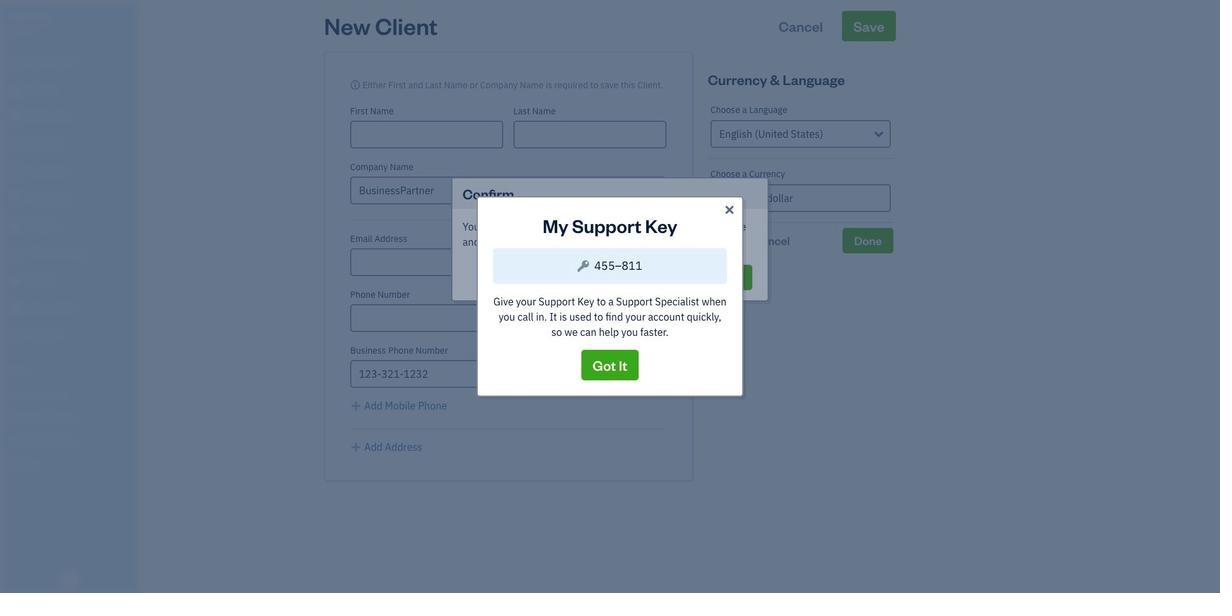 Task type: describe. For each thing, give the bounding box(es) containing it.
2 dialog from the top
[[0, 181, 1220, 413]]

add mobile phone image
[[350, 399, 362, 414]]

estimate image
[[8, 111, 24, 124]]

timer image
[[8, 248, 24, 261]]

add address image
[[350, 440, 362, 455]]

primary image
[[350, 79, 360, 91]]

freshbooks image
[[60, 573, 80, 589]]

project image
[[8, 221, 24, 233]]

expense image
[[8, 193, 24, 206]]

close image
[[723, 203, 736, 218]]



Task type: locate. For each thing, give the bounding box(es) containing it.
chart image
[[8, 303, 24, 315]]

None text field
[[350, 121, 503, 149]]

support key image
[[578, 261, 589, 272]]

dashboard image
[[8, 57, 24, 69]]

main element
[[0, 0, 172, 594]]

1 dialog from the top
[[0, 162, 1220, 317]]

invoice image
[[8, 139, 24, 151]]

dialog
[[0, 162, 1220, 317], [0, 181, 1220, 413]]

None text field
[[514, 121, 667, 149], [350, 177, 667, 205], [350, 249, 503, 276], [350, 304, 503, 332], [350, 360, 503, 388], [514, 121, 667, 149], [350, 177, 667, 205], [350, 249, 503, 276], [350, 304, 503, 332], [350, 360, 503, 388]]

client image
[[8, 84, 24, 97]]

payment image
[[8, 166, 24, 179]]

team image
[[8, 275, 24, 288]]



Task type: vqa. For each thing, say whether or not it's contained in the screenshot.
the middle Add
no



